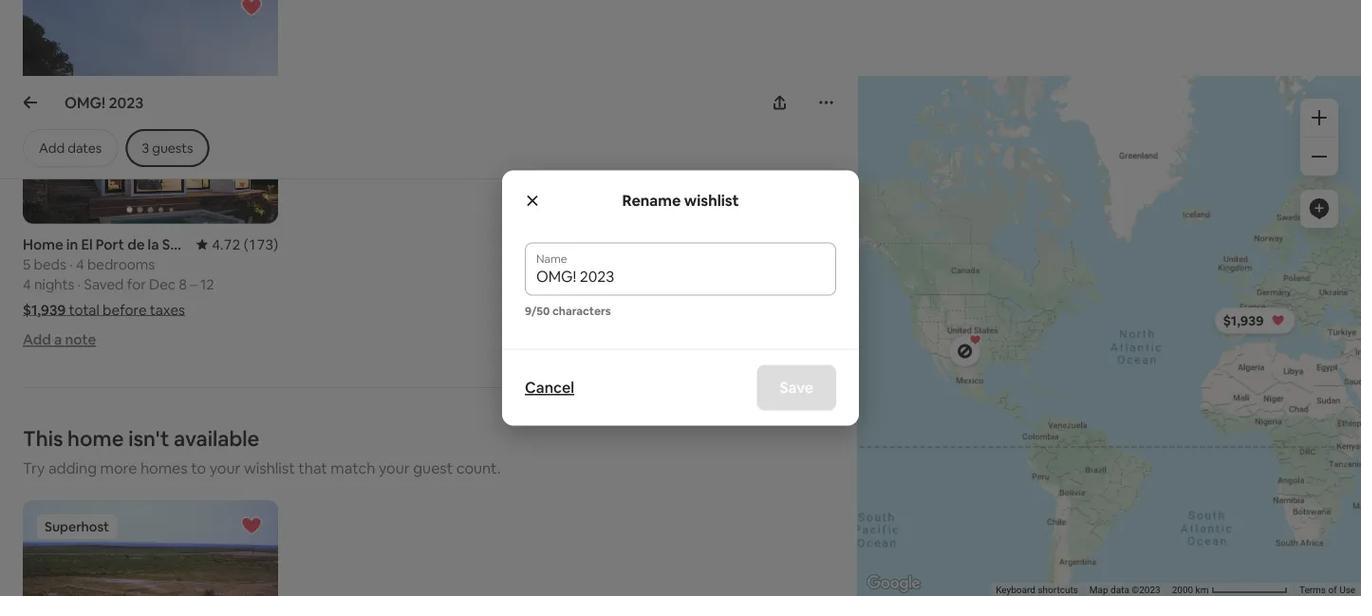 Task type: locate. For each thing, give the bounding box(es) containing it.
keyboard shortcuts
[[996, 585, 1079, 596]]

data
[[1111, 585, 1130, 596]]

(173)
[[244, 235, 278, 254]]

wishlist left the 'that'
[[244, 458, 295, 478]]

wishlist right 'rename'
[[684, 191, 739, 210]]

2 your from the left
[[379, 458, 410, 478]]

this home isn't available try adding more homes to your wishlist that match your guest count.
[[23, 425, 501, 478]]

0 vertical spatial group
[[23, 0, 278, 224]]

4 down 5
[[23, 275, 31, 294]]

characters
[[553, 303, 611, 318]]

add a place to the map image
[[1309, 198, 1331, 220]]

remove from wishlist: place to stay in roswell image
[[240, 515, 263, 538]]

1 horizontal spatial $1,939
[[1223, 312, 1264, 329]]

1 horizontal spatial wishlist
[[684, 191, 739, 210]]

this
[[23, 425, 63, 452]]

4 right the beds
[[76, 255, 84, 274]]

9/50
[[525, 303, 550, 318]]

1 vertical spatial 4
[[23, 275, 31, 294]]

$1,939 inside the 5 beds · 4 bedrooms 4 nights · saved for dec 8 – 12 $1,939 total before taxes
[[23, 301, 66, 319]]

4.72
[[212, 235, 241, 254]]

before
[[103, 301, 147, 319]]

home
[[68, 425, 124, 452]]

0 horizontal spatial your
[[210, 458, 241, 478]]

for
[[127, 275, 146, 294]]

0 vertical spatial wishlist
[[684, 191, 739, 210]]

wishlist
[[684, 191, 739, 210], [244, 458, 295, 478]]

0 horizontal spatial ·
[[69, 255, 73, 274]]

total
[[69, 301, 99, 319]]

map
[[1090, 585, 1109, 596]]

isn't available
[[128, 425, 260, 452]]

keyboard
[[996, 585, 1036, 596]]

cancel button
[[516, 369, 584, 407]]

your right to
[[210, 458, 241, 478]]

1 vertical spatial group
[[23, 501, 278, 596]]

beds
[[34, 255, 66, 274]]

1 vertical spatial wishlist
[[244, 458, 295, 478]]

$1,939
[[23, 301, 66, 319], [1223, 312, 1264, 329]]

group
[[23, 0, 278, 224], [23, 501, 278, 596]]

1 horizontal spatial ·
[[78, 275, 81, 294]]

0 horizontal spatial wishlist
[[244, 458, 295, 478]]

wishlist inside settings dialog
[[684, 191, 739, 210]]

1 horizontal spatial 4
[[76, 255, 84, 274]]

1 group from the top
[[23, 0, 278, 224]]

· right the beds
[[69, 255, 73, 274]]

·
[[69, 255, 73, 274], [78, 275, 81, 294]]

terms of use link
[[1300, 585, 1356, 596]]

save
[[780, 378, 814, 397]]

your right match
[[379, 458, 410, 478]]

nights
[[34, 275, 75, 294]]

terms
[[1300, 585, 1327, 596]]

map data ©2023
[[1090, 585, 1161, 596]]

· left saved
[[78, 275, 81, 294]]

of
[[1329, 585, 1338, 596]]

5
[[23, 255, 31, 274]]

cancel
[[525, 378, 575, 397]]

that
[[298, 458, 327, 478]]

0 horizontal spatial $1,939
[[23, 301, 66, 319]]

save button
[[757, 365, 837, 411]]

0 vertical spatial ·
[[69, 255, 73, 274]]

0 horizontal spatial 4
[[23, 275, 31, 294]]

4
[[76, 255, 84, 274], [23, 275, 31, 294]]

zoom in image
[[1312, 110, 1328, 125]]

rename wishlist
[[623, 191, 739, 210]]

km
[[1196, 585, 1209, 596]]

your
[[210, 458, 241, 478], [379, 458, 410, 478]]

use
[[1340, 585, 1356, 596]]

guest count.
[[413, 458, 501, 478]]

9/50 characters
[[525, 303, 611, 318]]

1 vertical spatial ·
[[78, 275, 81, 294]]

0 vertical spatial 4
[[76, 255, 84, 274]]

homes
[[140, 458, 188, 478]]

1 your from the left
[[210, 458, 241, 478]]

none text field inside settings dialog
[[537, 267, 825, 286]]

taxes
[[150, 301, 185, 319]]

google image
[[863, 572, 925, 596]]

8
[[179, 275, 187, 294]]

1 horizontal spatial your
[[379, 458, 410, 478]]

None text field
[[537, 267, 825, 286]]



Task type: describe. For each thing, give the bounding box(es) containing it.
note
[[65, 331, 96, 349]]

5 beds · 4 bedrooms 4 nights · saved for dec 8 – 12 $1,939 total before taxes
[[23, 255, 214, 319]]

a
[[54, 331, 62, 349]]

2000 km button
[[1167, 583, 1294, 596]]

remove from wishlist: home in el port de la selva image
[[240, 0, 263, 19]]

2000
[[1172, 585, 1194, 596]]

2 group from the top
[[23, 501, 278, 596]]

bedrooms
[[87, 255, 155, 274]]

more
[[100, 458, 137, 478]]

4.72 (173)
[[212, 235, 278, 254]]

12
[[200, 275, 214, 294]]

match
[[331, 458, 376, 478]]

add a note button
[[23, 331, 96, 349]]

try
[[23, 458, 45, 478]]

settings dialog
[[502, 170, 859, 426]]

shortcuts
[[1038, 585, 1079, 596]]

adding
[[48, 458, 97, 478]]

–
[[190, 275, 197, 294]]

to
[[191, 458, 206, 478]]

4.72 out of 5 average rating,  173 reviews image
[[197, 235, 278, 254]]

zoom out image
[[1312, 149, 1328, 164]]

keyboard shortcuts button
[[996, 584, 1079, 596]]

dec
[[149, 275, 176, 294]]

$1,939 inside button
[[1223, 312, 1264, 329]]

wishlist inside this home isn't available try adding more homes to your wishlist that match your guest count.
[[244, 458, 295, 478]]

terms of use
[[1300, 585, 1356, 596]]

©2023
[[1132, 585, 1161, 596]]

rename
[[623, 191, 681, 210]]

add a note
[[23, 331, 96, 349]]

google map
including 2 saved stays. region
[[760, 0, 1362, 596]]

$1,939 button
[[1215, 307, 1296, 334]]

add
[[23, 331, 51, 349]]

saved
[[84, 275, 124, 294]]

2000 km
[[1172, 585, 1212, 596]]



Task type: vqa. For each thing, say whether or not it's contained in the screenshot.
Elisabel Is A Superhost. Learn More About Elisabel. image
no



